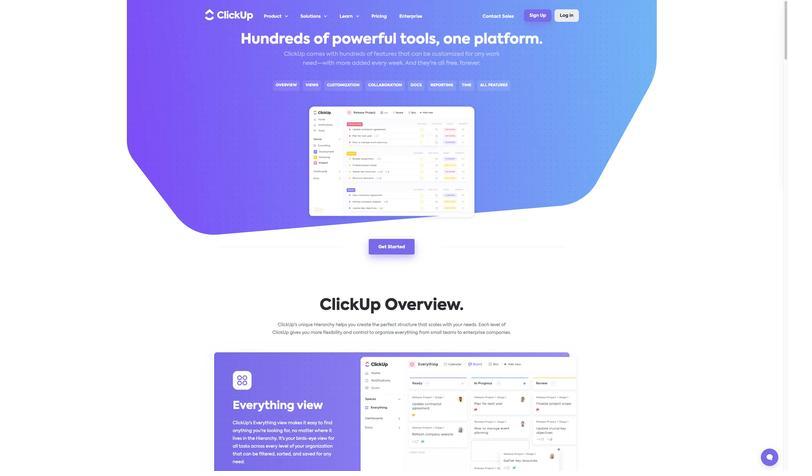 Task type: vqa. For each thing, say whether or not it's contained in the screenshot.
right level
yes



Task type: locate. For each thing, give the bounding box(es) containing it.
1 vertical spatial all
[[233, 445, 238, 449]]

be
[[424, 51, 431, 57], [253, 453, 258, 457]]

in inside the clickup's everything view makes it easy to find anything you're looking for, no               matter where it lives in the hierarchy. it's your birds-eye view for all tasks across every level of your               organization that can be filtered, sorted, and saved for any need.
[[243, 437, 247, 442]]

0 vertical spatial in
[[570, 13, 574, 18]]

0 horizontal spatial with
[[327, 51, 339, 57]]

comes
[[307, 51, 325, 57]]

0 horizontal spatial can
[[243, 453, 252, 457]]

need—with
[[303, 61, 335, 66]]

0 vertical spatial all
[[439, 61, 445, 66]]

that up need.
[[233, 453, 242, 457]]

0 vertical spatial and
[[344, 331, 352, 335]]

solutions
[[301, 14, 321, 19]]

you right helps
[[348, 323, 356, 328]]

tasks
[[239, 445, 250, 449]]

looking
[[267, 429, 283, 434]]

1 horizontal spatial all
[[439, 61, 445, 66]]

0 vertical spatial for
[[466, 51, 474, 57]]

added
[[352, 61, 371, 66]]

1 horizontal spatial in
[[570, 13, 574, 18]]

more
[[336, 61, 351, 66], [311, 331, 322, 335]]

sign up
[[530, 13, 547, 18]]

0 vertical spatial the
[[373, 323, 380, 328]]

1 horizontal spatial with
[[443, 323, 452, 328]]

your
[[453, 323, 463, 328], [286, 437, 295, 442], [295, 445, 304, 449]]

0 vertical spatial any
[[475, 51, 485, 57]]

more down hierarchy
[[311, 331, 322, 335]]

1 vertical spatial and
[[293, 453, 302, 457]]

clickup's up gives
[[278, 323, 297, 328]]

0 vertical spatial more
[[336, 61, 351, 66]]

1 vertical spatial features
[[489, 84, 508, 87]]

1 vertical spatial more
[[311, 331, 322, 335]]

every up filtered,
[[266, 445, 278, 449]]

it left easy in the left bottom of the page
[[304, 422, 307, 426]]

flexibility
[[323, 331, 343, 335]]

it down the find
[[329, 429, 332, 434]]

everything view
[[233, 401, 323, 412]]

to
[[370, 331, 374, 335], [458, 331, 463, 335], [318, 422, 323, 426]]

your up teams
[[453, 323, 463, 328]]

list
[[264, 0, 483, 31]]

1 horizontal spatial that
[[398, 51, 410, 57]]

1 horizontal spatial be
[[424, 51, 431, 57]]

clickup inside clickup comes with hundreds of features that can be customized for any work need—with more added every week. and they're all free, forever.
[[284, 51, 305, 57]]

more down hundreds
[[336, 61, 351, 66]]

for up forever.
[[466, 51, 474, 57]]

hundreds of powerful tools, one platform.
[[241, 33, 543, 47]]

you down unique
[[302, 331, 310, 335]]

easy
[[308, 422, 317, 426]]

0 vertical spatial that
[[398, 51, 410, 57]]

clickup's inside the clickup's everything view makes it easy to find anything you're looking for, no               matter where it lives in the hierarchy. it's your birds-eye view for all tasks across every level of your               organization that can be filtered, sorted, and saved for any need.
[[233, 422, 252, 426]]

1 vertical spatial be
[[253, 453, 258, 457]]

1 vertical spatial everything
[[253, 422, 277, 426]]

create
[[357, 323, 372, 328]]

0 horizontal spatial clickup's
[[233, 422, 252, 426]]

clickup up helps
[[320, 298, 381, 314]]

clickup
[[284, 51, 305, 57], [320, 298, 381, 314], [273, 331, 289, 335]]

everything view image
[[356, 353, 581, 472]]

more inside clickup's unique hierarchy helps you create the perfect structure         that scales with your needs. each level of clickup gives you more flexibility and control to organize everything         from small teams to enterprise companies.
[[311, 331, 322, 335]]

2 vertical spatial clickup
[[273, 331, 289, 335]]

everything inside the clickup's everything view makes it easy to find anything you're looking for, no               matter where it lives in the hierarchy. it's your birds-eye view for all tasks across every level of your               organization that can be filtered, sorted, and saved for any need.
[[253, 422, 277, 426]]

0 horizontal spatial in
[[243, 437, 247, 442]]

to right teams
[[458, 331, 463, 335]]

customization
[[327, 84, 360, 87]]

that up and
[[398, 51, 410, 57]]

features right all on the top right of page
[[489, 84, 508, 87]]

0 horizontal spatial be
[[253, 453, 258, 457]]

1 horizontal spatial any
[[475, 51, 485, 57]]

0 horizontal spatial it
[[304, 422, 307, 426]]

with inside clickup's unique hierarchy helps you create the perfect structure         that scales with your needs. each level of clickup gives you more flexibility and control to organize everything         from small teams to enterprise companies.
[[443, 323, 452, 328]]

any
[[475, 51, 485, 57], [324, 453, 332, 457]]

hundreds
[[241, 33, 311, 47]]

1 horizontal spatial to
[[370, 331, 374, 335]]

0 vertical spatial be
[[424, 51, 431, 57]]

0 horizontal spatial any
[[324, 453, 332, 457]]

free,
[[446, 61, 459, 66]]

clickup's up anything
[[233, 422, 252, 426]]

any down organization
[[324, 453, 332, 457]]

contact sales
[[483, 14, 514, 19]]

all
[[439, 61, 445, 66], [233, 445, 238, 449]]

you
[[348, 323, 356, 328], [302, 331, 310, 335]]

view
[[297, 401, 323, 412], [278, 422, 287, 426], [318, 437, 328, 442]]

can up and
[[412, 51, 422, 57]]

view down where
[[318, 437, 328, 442]]

level up sorted,
[[279, 445, 289, 449]]

of up companies.
[[502, 323, 506, 328]]

your down for,
[[286, 437, 295, 442]]

all inside the clickup's everything view makes it easy to find anything you're looking for, no               matter where it lives in the hierarchy. it's your birds-eye view for all tasks across every level of your               organization that can be filtered, sorted, and saved for any need.
[[233, 445, 238, 449]]

1 vertical spatial clickup's
[[233, 422, 252, 426]]

control
[[353, 331, 369, 335]]

0 horizontal spatial and
[[293, 453, 302, 457]]

more inside clickup comes with hundreds of features that can be customized for any work need—with more added every week. and they're all free, forever.
[[336, 61, 351, 66]]

everything
[[233, 401, 295, 412], [253, 422, 277, 426]]

1 vertical spatial that
[[418, 323, 428, 328]]

1 vertical spatial every
[[266, 445, 278, 449]]

2 horizontal spatial that
[[418, 323, 428, 328]]

scales
[[429, 323, 442, 328]]

1 horizontal spatial and
[[344, 331, 352, 335]]

clickup left gives
[[273, 331, 289, 335]]

of up comes
[[314, 33, 329, 47]]

need.
[[233, 461, 245, 465]]

clickup's unique hierarchy helps you create the perfect structure         that scales with your needs. each level of clickup gives you more flexibility and control to organize everything         from small teams to enterprise companies.
[[273, 323, 512, 335]]

clickup inside clickup's unique hierarchy helps you create the perfect structure         that scales with your needs. each level of clickup gives you more flexibility and control to organize everything         from small teams to enterprise companies.
[[273, 331, 289, 335]]

collaboration link
[[366, 81, 405, 91]]

for down organization
[[317, 453, 323, 457]]

1 horizontal spatial for
[[329, 437, 335, 442]]

2 vertical spatial that
[[233, 453, 242, 457]]

any up forever.
[[475, 51, 485, 57]]

0 vertical spatial your
[[453, 323, 463, 328]]

0 horizontal spatial to
[[318, 422, 323, 426]]

clickup left comes
[[284, 51, 305, 57]]

of inside the clickup's everything view makes it easy to find anything you're looking for, no               matter where it lives in the hierarchy. it's your birds-eye view for all tasks across every level of your               organization that can be filtered, sorted, and saved for any need.
[[290, 445, 294, 449]]

for,
[[284, 429, 291, 434]]

1 horizontal spatial the
[[373, 323, 380, 328]]

be down across on the bottom left of page
[[253, 453, 258, 457]]

and down helps
[[344, 331, 352, 335]]

to left the find
[[318, 422, 323, 426]]

can down tasks
[[243, 453, 252, 457]]

0 vertical spatial with
[[327, 51, 339, 57]]

and left saved
[[293, 453, 302, 457]]

enterprise
[[464, 331, 486, 335]]

features up week.
[[374, 51, 397, 57]]

of up sorted,
[[290, 445, 294, 449]]

for up organization
[[329, 437, 335, 442]]

0 horizontal spatial more
[[311, 331, 322, 335]]

one
[[444, 33, 471, 47]]

level inside the clickup's everything view makes it easy to find anything you're looking for, no               matter where it lives in the hierarchy. it's your birds-eye view for all tasks across every level of your               organization that can be filtered, sorted, and saved for any need.
[[279, 445, 289, 449]]

your down birds-
[[295, 445, 304, 449]]

helps
[[336, 323, 347, 328]]

the up organize
[[373, 323, 380, 328]]

2 vertical spatial for
[[317, 453, 323, 457]]

1 horizontal spatial can
[[412, 51, 422, 57]]

the inside clickup's unique hierarchy helps you create the perfect structure         that scales with your needs. each level of clickup gives you more flexibility and control to organize everything         from small teams to enterprise companies.
[[373, 323, 380, 328]]

1 horizontal spatial every
[[372, 61, 387, 66]]

1 vertical spatial in
[[243, 437, 247, 442]]

1 vertical spatial you
[[302, 331, 310, 335]]

0 horizontal spatial every
[[266, 445, 278, 449]]

log
[[560, 13, 569, 18]]

sorted,
[[277, 453, 292, 457]]

1 vertical spatial any
[[324, 453, 332, 457]]

1 vertical spatial the
[[248, 437, 255, 442]]

the up across on the bottom left of page
[[248, 437, 255, 442]]

1 horizontal spatial it
[[329, 429, 332, 434]]

that up from
[[418, 323, 428, 328]]

that
[[398, 51, 410, 57], [418, 323, 428, 328], [233, 453, 242, 457]]

list containing product
[[264, 0, 483, 31]]

1 vertical spatial level
[[279, 445, 289, 449]]

main navigation element
[[264, 0, 579, 31]]

every
[[372, 61, 387, 66], [266, 445, 278, 449]]

with
[[327, 51, 339, 57], [443, 323, 452, 328]]

all down lives on the left of page
[[233, 445, 238, 449]]

contact sales link
[[483, 0, 514, 31]]

0 vertical spatial every
[[372, 61, 387, 66]]

2 horizontal spatial for
[[466, 51, 474, 57]]

clickup's inside clickup's unique hierarchy helps you create the perfect structure         that scales with your needs. each level of clickup gives you more flexibility and control to organize everything         from small teams to enterprise companies.
[[278, 323, 297, 328]]

for inside clickup comes with hundreds of features that can be customized for any work need—with more added every week. and they're all free, forever.
[[466, 51, 474, 57]]

for
[[466, 51, 474, 57], [329, 437, 335, 442], [317, 453, 323, 457]]

level inside clickup's unique hierarchy helps you create the perfect structure         that scales with your needs. each level of clickup gives you more flexibility and control to organize everything         from small teams to enterprise companies.
[[491, 323, 501, 328]]

overview.
[[385, 298, 464, 314]]

of
[[314, 33, 329, 47], [367, 51, 373, 57], [502, 323, 506, 328], [290, 445, 294, 449]]

hundreds
[[340, 51, 366, 57]]

all inside clickup comes with hundreds of features that can be customized for any work need—with more added every week. and they're all free, forever.
[[439, 61, 445, 66]]

clickup         overview.
[[320, 298, 464, 314]]

0 vertical spatial features
[[374, 51, 397, 57]]

to down create
[[370, 331, 374, 335]]

collaboration
[[369, 84, 402, 87]]

pricing link
[[372, 0, 387, 31]]

1 horizontal spatial clickup's
[[278, 323, 297, 328]]

1 horizontal spatial level
[[491, 323, 501, 328]]

filtered,
[[259, 453, 276, 457]]

find
[[324, 422, 333, 426]]

view up easy in the left bottom of the page
[[297, 401, 323, 412]]

with up teams
[[443, 323, 452, 328]]

clickup's for clickup
[[278, 323, 297, 328]]

clickup's
[[278, 323, 297, 328], [233, 422, 252, 426]]

0 vertical spatial it
[[304, 422, 307, 426]]

in right lives on the left of page
[[243, 437, 247, 442]]

any inside clickup comes with hundreds of features that can be customized for any work need—with more added every week. and they're all free, forever.
[[475, 51, 485, 57]]

0 horizontal spatial for
[[317, 453, 323, 457]]

be up they're
[[424, 51, 431, 57]]

1 vertical spatial it
[[329, 429, 332, 434]]

1 vertical spatial with
[[443, 323, 452, 328]]

platform.
[[474, 33, 543, 47]]

to inside the clickup's everything view makes it easy to find anything you're looking for, no               matter where it lives in the hierarchy. it's your birds-eye view for all tasks across every level of your               organization that can be filtered, sorted, and saved for any need.
[[318, 422, 323, 426]]

0 horizontal spatial all
[[233, 445, 238, 449]]

features
[[374, 51, 397, 57], [489, 84, 508, 87]]

1 horizontal spatial you
[[348, 323, 356, 328]]

week.
[[389, 61, 405, 66]]

companies.
[[487, 331, 512, 335]]

0 horizontal spatial the
[[248, 437, 255, 442]]

view up for,
[[278, 422, 287, 426]]

across
[[251, 445, 265, 449]]

powerful
[[332, 33, 397, 47]]

every left week.
[[372, 61, 387, 66]]

1 vertical spatial clickup
[[320, 298, 381, 314]]

and
[[344, 331, 352, 335], [293, 453, 302, 457]]

where
[[315, 429, 328, 434]]

with up need—with at the left top
[[327, 51, 339, 57]]

0 vertical spatial level
[[491, 323, 501, 328]]

0 horizontal spatial that
[[233, 453, 242, 457]]

clickup for clickup         overview.
[[320, 298, 381, 314]]

0 horizontal spatial level
[[279, 445, 289, 449]]

0 vertical spatial can
[[412, 51, 422, 57]]

unique
[[299, 323, 313, 328]]

0 horizontal spatial you
[[302, 331, 310, 335]]

0 horizontal spatial features
[[374, 51, 397, 57]]

1 vertical spatial can
[[243, 453, 252, 457]]

level up companies.
[[491, 323, 501, 328]]

0 vertical spatial clickup's
[[278, 323, 297, 328]]

and inside clickup's unique hierarchy helps you create the perfect structure         that scales with your needs. each level of clickup gives you more flexibility and control to organize everything         from small teams to enterprise companies.
[[344, 331, 352, 335]]

every inside clickup comes with hundreds of features that can be customized for any work need—with more added every week. and they're all free, forever.
[[372, 61, 387, 66]]

1 vertical spatial view
[[278, 422, 287, 426]]

all left the free,
[[439, 61, 445, 66]]

that inside clickup's unique hierarchy helps you create the perfect structure         that scales with your needs. each level of clickup gives you more flexibility and control to organize everything         from small teams to enterprise companies.
[[418, 323, 428, 328]]

of up added
[[367, 51, 373, 57]]

from
[[419, 331, 430, 335]]

that inside the clickup's everything view makes it easy to find anything you're looking for, no               matter where it lives in the hierarchy. it's your birds-eye view for all tasks across every level of your               organization that can be filtered, sorted, and saved for any need.
[[233, 453, 242, 457]]

up
[[541, 13, 547, 18]]

1 horizontal spatial more
[[336, 61, 351, 66]]

get started
[[379, 245, 405, 250]]

forever.
[[460, 61, 481, 66]]

in right log
[[570, 13, 574, 18]]

each
[[479, 323, 490, 328]]

and
[[406, 61, 417, 66]]

0 vertical spatial clickup
[[284, 51, 305, 57]]



Task type: describe. For each thing, give the bounding box(es) containing it.
of inside clickup comes with hundreds of features that can be customized for any work need—with more added every week. and they're all free, forever.
[[367, 51, 373, 57]]

enterprise
[[400, 14, 423, 19]]

views link
[[303, 81, 321, 91]]

with inside clickup comes with hundreds of features that can be customized for any work need—with more added every week. and they're all free, forever.
[[327, 51, 339, 57]]

be inside clickup comes with hundreds of features that can be customized for any work need—with more added every week. and they're all free, forever.
[[424, 51, 431, 57]]

your inside clickup's unique hierarchy helps you create the perfect structure         that scales with your needs. each level of clickup gives you more flexibility and control to organize everything         from small teams to enterprise companies.
[[453, 323, 463, 328]]

every inside the clickup's everything view makes it easy to find anything you're looking for, no               matter where it lives in the hierarchy. it's your birds-eye view for all tasks across every level of your               organization that can be filtered, sorted, and saved for any need.
[[266, 445, 278, 449]]

reporting link
[[428, 81, 456, 91]]

0 vertical spatial everything
[[233, 401, 295, 412]]

the inside the clickup's everything view makes it easy to find anything you're looking for, no               matter where it lives in the hierarchy. it's your birds-eye view for all tasks across every level of your               organization that can be filtered, sorted, and saved for any need.
[[248, 437, 255, 442]]

clickup's everything view makes it easy to find anything you're looking for, no               matter where it lives in the hierarchy. it's your birds-eye view for all tasks across every level of your               organization that can be filtered, sorted, and saved for any need.
[[233, 422, 335, 465]]

overview link
[[273, 81, 300, 91]]

needs.
[[464, 323, 478, 328]]

everything
[[395, 331, 418, 335]]

clickup comes with hundreds of features that can be customized for any work need—with more added every week. and they're all free, forever.
[[284, 51, 500, 66]]

product
[[264, 14, 282, 19]]

it's
[[279, 437, 285, 442]]

they're
[[418, 61, 437, 66]]

birds-
[[296, 437, 309, 442]]

sign
[[530, 13, 540, 18]]

hierarchy.
[[256, 437, 278, 442]]

makes
[[288, 422, 303, 426]]

customized
[[432, 51, 464, 57]]

any inside the clickup's everything view makes it easy to find anything you're looking for, no               matter where it lives in the hierarchy. it's your birds-eye view for all tasks across every level of your               organization that can be filtered, sorted, and saved for any need.
[[324, 453, 332, 457]]

features inside clickup comes with hundreds of features that can be customized for any work need—with more added every week. and they're all free, forever.
[[374, 51, 397, 57]]

log in link
[[555, 9, 579, 22]]

organize
[[375, 331, 394, 335]]

work
[[487, 51, 500, 57]]

get
[[379, 245, 387, 250]]

2 horizontal spatial to
[[458, 331, 463, 335]]

enterprise link
[[400, 0, 423, 31]]

docs link
[[408, 81, 425, 91]]

structure
[[398, 323, 417, 328]]

saved
[[303, 453, 316, 457]]

in inside log in link
[[570, 13, 574, 18]]

0 vertical spatial view
[[297, 401, 323, 412]]

solutions button
[[301, 0, 327, 31]]

all features link
[[478, 81, 511, 91]]

that inside clickup comes with hundreds of features that can be customized for any work need—with more added every week. and they're all free, forever.
[[398, 51, 410, 57]]

started
[[388, 245, 405, 250]]

docs
[[411, 84, 422, 87]]

pricing
[[372, 14, 387, 19]]

1 horizontal spatial features
[[489, 84, 508, 87]]

0 vertical spatial you
[[348, 323, 356, 328]]

can inside clickup comes with hundreds of features that can be customized for any work need—with more added every week. and they're all free, forever.
[[412, 51, 422, 57]]

of inside clickup's unique hierarchy helps you create the perfect structure         that scales with your needs. each level of clickup gives you more flexibility and control to organize everything         from small teams to enterprise companies.
[[502, 323, 506, 328]]

2 vertical spatial your
[[295, 445, 304, 449]]

hierarchy
[[314, 323, 335, 328]]

eye
[[309, 437, 317, 442]]

no
[[292, 429, 298, 434]]

1 vertical spatial your
[[286, 437, 295, 442]]

1 vertical spatial for
[[329, 437, 335, 442]]

get started link
[[369, 239, 415, 255]]

all
[[481, 84, 488, 87]]

tools,
[[400, 33, 440, 47]]

learn
[[340, 14, 353, 19]]

views
[[306, 84, 319, 87]]

product button
[[264, 0, 288, 31]]

matter
[[299, 429, 314, 434]]

overview
[[276, 84, 297, 87]]

reporting
[[431, 84, 454, 87]]

gives
[[290, 331, 301, 335]]

all features
[[481, 84, 508, 87]]

time link
[[460, 81, 475, 91]]

sign up button
[[525, 9, 552, 22]]

customization link
[[325, 81, 363, 91]]

perfect
[[381, 323, 397, 328]]

clickup's for in
[[233, 422, 252, 426]]

clickup for clickup comes with hundreds of features that can be customized for any work need—with more added every week. and they're all free, forever.
[[284, 51, 305, 57]]

teams
[[443, 331, 457, 335]]

log in
[[560, 13, 574, 18]]

sales
[[503, 14, 514, 19]]

small
[[431, 331, 442, 335]]

and inside the clickup's everything view makes it easy to find anything you're looking for, no               matter where it lives in the hierarchy. it's your birds-eye view for all tasks across every level of your               organization that can be filtered, sorted, and saved for any need.
[[293, 453, 302, 457]]

2 vertical spatial view
[[318, 437, 328, 442]]

learn button
[[340, 0, 359, 31]]

can inside the clickup's everything view makes it easy to find anything you're looking for, no               matter where it lives in the hierarchy. it's your birds-eye view for all tasks across every level of your               organization that can be filtered, sorted, and saved for any need.
[[243, 453, 252, 457]]

organization
[[306, 445, 333, 449]]

lives
[[233, 437, 242, 442]]

you're
[[253, 429, 266, 434]]

be inside the clickup's everything view makes it easy to find anything you're looking for, no               matter where it lives in the hierarchy. it's your birds-eye view for all tasks across every level of your               organization that can be filtered, sorted, and saved for any need.
[[253, 453, 258, 457]]

time
[[462, 84, 472, 87]]



